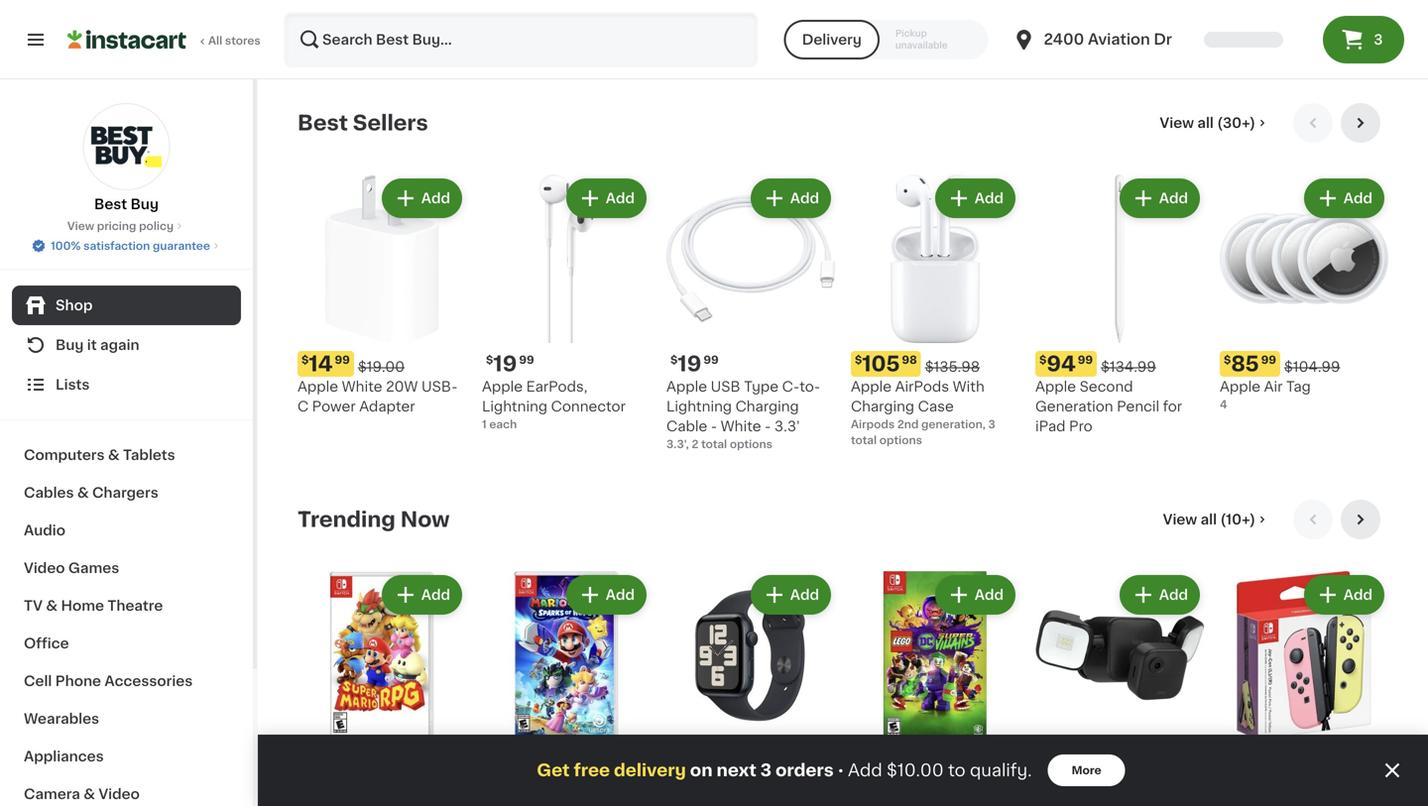 Task type: vqa. For each thing, say whether or not it's contained in the screenshot.
Apple
yes



Task type: describe. For each thing, give the bounding box(es) containing it.
105
[[862, 354, 900, 374]]

lists
[[56, 378, 90, 392]]

joy-
[[1288, 777, 1321, 791]]

view for best sellers
[[1160, 116, 1194, 130]]

total inside apple airpods with charging case airpods 2nd generation, 3 total options
[[851, 435, 877, 446]]

view all (10+) button
[[1155, 500, 1278, 540]]

99 inside 101 99
[[1082, 751, 1097, 762]]

44mm
[[667, 797, 712, 806]]

$ inside $ 105 98
[[855, 355, 862, 366]]

more
[[1072, 765, 1102, 776]]

cell phone accessories link
[[12, 663, 241, 700]]

add for wb games lego dc supervillains fo
[[975, 588, 1004, 602]]

add for apple air tag
[[1344, 191, 1373, 205]]

& inside nintendo joy-con l/r - pastel pink & paste
[[1300, 797, 1311, 806]]

$ 19 99 for usb
[[671, 354, 719, 374]]

view for trending now
[[1163, 513, 1198, 527]]

+
[[525, 777, 533, 791]]

camera & video
[[24, 788, 140, 802]]

now
[[400, 509, 450, 530]]

99 inside $ 85 99
[[1261, 355, 1277, 366]]

white inside apple usb type c-to- lightning charging cable - white - 3.3' 3.3', 2 total options
[[721, 420, 761, 433]]

aviation
[[1088, 32, 1150, 47]]

apple for apple air tag 4
[[1220, 380, 1261, 394]]

pink
[[1267, 797, 1296, 806]]

dc
[[976, 777, 999, 791]]

to
[[948, 762, 966, 779]]

all
[[208, 35, 222, 46]]

$10.00
[[887, 762, 944, 779]]

$14.99 original price: $24.99 element
[[851, 748, 1020, 774]]

apple for apple earpods, lightning connector 1 each
[[482, 380, 523, 394]]

101 99
[[1047, 750, 1097, 771]]

item carousel region containing trending now
[[298, 500, 1389, 806]]

se
[[759, 777, 777, 791]]

$234.99 original price: $284.99 element
[[667, 748, 835, 774]]

100% satisfaction guarantee
[[51, 241, 210, 251]]

add for blink outdoor 4 floodlight camera 
[[1159, 588, 1188, 602]]

usb-
[[422, 380, 458, 394]]

add for apple second generation pencil for ipad pro
[[1159, 191, 1188, 205]]

(10+)
[[1221, 513, 1256, 527]]

19 for earpods,
[[493, 354, 517, 374]]

3.3',
[[667, 439, 689, 450]]

apple inside $ 14 99 $19.00 apple white 20w usb- c power adapter
[[298, 380, 338, 394]]

$ up cable
[[671, 355, 678, 366]]

100% satisfaction guarantee button
[[31, 234, 222, 254]]

next
[[717, 762, 757, 779]]

best buy
[[94, 197, 159, 211]]

$ up 1
[[486, 355, 493, 366]]

14 inside $ 14 99 $19.00 apple white 20w usb- c power adapter
[[309, 354, 333, 374]]

3 inside the treatment tracker modal dialog
[[761, 762, 772, 779]]

mario + rabbids sparks of hope - nintend
[[482, 777, 645, 806]]

accessories
[[105, 675, 193, 688]]

$19.00
[[358, 360, 405, 374]]

view pricing policy
[[67, 221, 174, 232]]

cell
[[24, 675, 52, 688]]

lightning inside apple usb type c-to- lightning charging cable - white - 3.3' 3.3', 2 total options
[[667, 400, 732, 414]]

earpods,
[[526, 380, 588, 394]]

$134.99
[[1101, 360, 1156, 374]]

product group containing 85
[[1220, 175, 1389, 413]]

20w
[[386, 380, 418, 394]]

add button for blink outdoor 4 floodlight camera 
[[1122, 577, 1198, 613]]

shop link
[[12, 286, 241, 325]]

best buy logo image
[[83, 103, 170, 190]]

$135.98
[[925, 360, 980, 374]]

buy it again link
[[12, 325, 241, 365]]

generation
[[1036, 400, 1114, 414]]

case
[[918, 400, 954, 414]]

stores
[[225, 35, 261, 46]]

appliances link
[[12, 738, 241, 776]]

charging inside apple airpods with charging case airpods 2nd generation, 3 total options
[[851, 400, 915, 414]]

delivery
[[802, 33, 862, 47]]

(30+)
[[1217, 116, 1256, 130]]

nintendo joy-con l/r - pastel pink & paste button
[[1220, 571, 1389, 806]]

main content containing best sellers
[[258, 79, 1428, 806]]

99 up earpods,
[[519, 355, 534, 366]]

$284.99
[[745, 757, 803, 771]]

wearables
[[24, 712, 99, 726]]

add for apple watch se (gps) 44mm aluminum cas
[[790, 588, 819, 602]]

guarantee
[[153, 241, 210, 251]]

wb
[[851, 777, 875, 791]]

charging inside apple usb type c-to- lightning charging cable - white - 3.3' 3.3', 2 total options
[[736, 400, 799, 414]]

free
[[574, 762, 610, 779]]

100%
[[51, 241, 81, 251]]

wearables link
[[12, 700, 241, 738]]

add for apple usb type c-to- lightning charging cable - white - 3.3'
[[790, 191, 819, 205]]

instacart logo image
[[67, 28, 186, 52]]

on
[[690, 762, 713, 779]]

usb
[[711, 380, 741, 394]]

3 inside button
[[1374, 33, 1383, 47]]

games inside video games link
[[68, 561, 119, 575]]

add for apple white 20w usb- c power adapter
[[421, 191, 450, 205]]

cable
[[667, 420, 708, 433]]

& for camera
[[84, 788, 95, 802]]

add button for apple earpods, lightning connector
[[568, 181, 645, 216]]

camera & video link
[[12, 776, 241, 806]]

2400 aviation dr
[[1044, 32, 1172, 47]]

$ 94 99
[[1040, 354, 1093, 374]]

add inside the treatment tracker modal dialog
[[848, 762, 883, 779]]

2400
[[1044, 32, 1085, 47]]

each
[[489, 419, 517, 430]]

options inside apple airpods with charging case airpods 2nd generation, 3 total options
[[880, 435, 922, 446]]

mario
[[482, 777, 521, 791]]

99 inside $ 94 99
[[1078, 355, 1093, 366]]

101
[[1047, 750, 1080, 771]]

pastel
[[1220, 797, 1263, 806]]

1 vertical spatial video
[[99, 788, 140, 802]]

- inside mario + rabbids sparks of hope - nintend
[[545, 797, 551, 806]]

add for apple airpods with charging case
[[975, 191, 1004, 205]]

apple usb type c-to- lightning charging cable - white - 3.3' 3.3', 2 total options
[[667, 380, 820, 450]]

$ inside $ 85 99
[[1224, 355, 1231, 366]]

apple for apple airpods with charging case airpods 2nd generation, 3 total options
[[851, 380, 892, 394]]

airpods
[[851, 419, 895, 430]]

99 inside 14 99 $24.99 wb games lego dc supervillains fo
[[888, 751, 904, 762]]

98 inside $ 105 98
[[902, 355, 917, 366]]

apple inside $ 234 99 $284.99 apple watch se (gps) 44mm aluminum cas
[[667, 777, 707, 791]]

it
[[87, 338, 97, 352]]

add for apple earpods, lightning connector
[[606, 191, 635, 205]]

trending
[[298, 509, 396, 530]]

- inside nintendo joy-con l/r - pastel pink & paste
[[1381, 777, 1387, 791]]

nintendo
[[1220, 777, 1285, 791]]

99 up usb
[[704, 355, 719, 366]]

add button for apple second generation pencil for ipad pro
[[1122, 181, 1198, 216]]

$ 14 99 $19.00 apple white 20w usb- c power adapter
[[298, 354, 458, 414]]

94
[[1047, 354, 1076, 374]]

view all (10+)
[[1163, 513, 1256, 527]]

$105.98 original price: $135.98 element
[[851, 351, 1020, 377]]

get free delivery on next 3 orders • add $10.00 to qualify.
[[537, 762, 1032, 779]]

$24.99
[[911, 757, 960, 771]]

delivery
[[614, 762, 686, 779]]

policy
[[139, 221, 174, 232]]



Task type: locate. For each thing, give the bounding box(es) containing it.
1 lightning from the left
[[482, 400, 548, 414]]

best left sellers
[[298, 113, 348, 133]]

- left 3.3'
[[765, 420, 771, 433]]

99 inside $ 14 99 $19.00 apple white 20w usb- c power adapter
[[335, 355, 350, 366]]

19 up cable
[[678, 354, 702, 374]]

19 for usb
[[678, 354, 702, 374]]

•
[[838, 763, 844, 779]]

best buy link
[[83, 103, 170, 214]]

apple down the 85
[[1220, 380, 1261, 394]]

$ inside $ 14 99 $19.00 apple white 20w usb- c power adapter
[[302, 355, 309, 366]]

games up the tv & home theatre
[[68, 561, 119, 575]]

0 vertical spatial buy
[[131, 197, 159, 211]]

options down 2nd at the right bottom
[[880, 435, 922, 446]]

1 horizontal spatial white
[[721, 420, 761, 433]]

0 horizontal spatial 4
[[1135, 777, 1144, 791]]

$104.99
[[1285, 360, 1341, 374]]

buy up policy
[[131, 197, 159, 211]]

view inside view all (30+) popup button
[[1160, 116, 1194, 130]]

$ up generation
[[1040, 355, 1047, 366]]

for
[[1163, 400, 1183, 414]]

generation,
[[922, 419, 986, 430]]

1 charging from the left
[[736, 400, 799, 414]]

total right 2
[[701, 439, 727, 450]]

$ up apple air tag 4
[[1224, 355, 1231, 366]]

2 charging from the left
[[851, 400, 915, 414]]

& for computers
[[108, 448, 120, 462]]

video down "audio"
[[24, 561, 65, 575]]

1 horizontal spatial 98
[[902, 355, 917, 366]]

apple inside apple second generation pencil for ipad pro
[[1036, 380, 1076, 394]]

of
[[482, 797, 500, 806]]

lightning inside apple earpods, lightning connector 1 each
[[482, 400, 548, 414]]

0 horizontal spatial camera
[[24, 788, 80, 802]]

2 vertical spatial view
[[1163, 513, 1198, 527]]

best
[[298, 113, 348, 133], [94, 197, 127, 211]]

99 up the watch
[[722, 751, 737, 762]]

audio link
[[12, 512, 241, 550]]

$85.99 original price: $104.99 element
[[1220, 351, 1389, 377]]

& down appliances
[[84, 788, 95, 802]]

& left tablets
[[108, 448, 120, 462]]

0 vertical spatial all
[[1198, 116, 1214, 130]]

pencil
[[1117, 400, 1160, 414]]

98
[[902, 355, 917, 366], [524, 751, 539, 762]]

$ 19 99 up usb
[[671, 354, 719, 374]]

1 vertical spatial games
[[879, 777, 928, 791]]

apple up each
[[482, 380, 523, 394]]

games inside 14 99 $24.99 wb games lego dc supervillains fo
[[879, 777, 928, 791]]

1 vertical spatial buy
[[56, 338, 84, 352]]

trending now
[[298, 509, 450, 530]]

1 item carousel region from the top
[[298, 103, 1389, 484]]

con
[[1321, 777, 1350, 791]]

99 left $24.99
[[888, 751, 904, 762]]

0 horizontal spatial video
[[24, 561, 65, 575]]

1 vertical spatial item carousel region
[[298, 500, 1389, 806]]

c-
[[782, 380, 800, 394]]

3
[[1374, 33, 1383, 47], [989, 419, 996, 430], [761, 762, 772, 779]]

tv
[[24, 599, 43, 613]]

pro
[[1069, 420, 1093, 433]]

apple down 94
[[1036, 380, 1076, 394]]

apple air tag 4
[[1220, 380, 1311, 410]]

product group
[[298, 175, 466, 417], [482, 175, 651, 433], [667, 175, 835, 452], [851, 175, 1020, 448], [1036, 175, 1204, 436], [1220, 175, 1389, 413], [298, 571, 466, 806], [482, 571, 651, 806], [667, 571, 835, 806], [851, 571, 1020, 806], [1036, 571, 1204, 806], [1220, 571, 1389, 806]]

more button
[[1048, 755, 1126, 787]]

1 vertical spatial 98
[[524, 751, 539, 762]]

4
[[1220, 399, 1228, 410], [1135, 777, 1144, 791]]

camera inside blink outdoor 4 floodlight camera
[[1109, 797, 1164, 806]]

view pricing policy link
[[67, 218, 186, 234]]

99 right 94
[[1078, 355, 1093, 366]]

white
[[342, 380, 382, 394], [721, 420, 761, 433]]

options right 2
[[730, 439, 773, 450]]

ipad
[[1036, 420, 1066, 433]]

1 vertical spatial view
[[67, 221, 94, 232]]

add for nintendo joy-con l/r - pastel pink & paste
[[1344, 588, 1373, 602]]

cables & chargers
[[24, 486, 158, 500]]

view left (10+)
[[1163, 513, 1198, 527]]

games up supervillains
[[879, 777, 928, 791]]

all for 99
[[1201, 513, 1217, 527]]

1 vertical spatial best
[[94, 197, 127, 211]]

- right cable
[[711, 420, 717, 433]]

apple airpods with charging case airpods 2nd generation, 3 total options
[[851, 380, 996, 446]]

0 vertical spatial item carousel region
[[298, 103, 1389, 484]]

0 vertical spatial 3
[[1374, 33, 1383, 47]]

Search field
[[286, 14, 757, 65]]

$ 19 99 up earpods,
[[486, 354, 534, 374]]

again
[[100, 338, 140, 352]]

$14.99 original price: $19.00 element
[[298, 351, 466, 377]]

view
[[1160, 116, 1194, 130], [67, 221, 94, 232], [1163, 513, 1198, 527]]

&
[[108, 448, 120, 462], [77, 486, 89, 500], [46, 599, 58, 613], [84, 788, 95, 802], [1300, 797, 1311, 806]]

service type group
[[784, 20, 988, 60]]

apple inside apple earpods, lightning connector 1 each
[[482, 380, 523, 394]]

- down rabbids
[[545, 797, 551, 806]]

white down usb
[[721, 420, 761, 433]]

& down joy-
[[1300, 797, 1311, 806]]

234
[[678, 750, 720, 771]]

1 vertical spatial 3
[[989, 419, 996, 430]]

1 19 from the left
[[493, 354, 517, 374]]

0 horizontal spatial $ 19 99
[[486, 354, 534, 374]]

options inside apple usb type c-to- lightning charging cable - white - 3.3' 3.3', 2 total options
[[730, 439, 773, 450]]

delivery button
[[784, 20, 880, 60]]

14
[[309, 354, 333, 374], [862, 750, 886, 771]]

total inside apple usb type c-to- lightning charging cable - white - 3.3' 3.3', 2 total options
[[701, 439, 727, 450]]

apple inside apple airpods with charging case airpods 2nd generation, 3 total options
[[851, 380, 892, 394]]

1 vertical spatial 14
[[862, 750, 886, 771]]

add button for apple usb type c-to- lightning charging cable - white - 3.3'
[[753, 181, 829, 216]]

$85.98 element
[[1220, 748, 1389, 774]]

add button for apple air tag
[[1306, 181, 1383, 216]]

0 horizontal spatial buy
[[56, 338, 84, 352]]

1 horizontal spatial 4
[[1220, 399, 1228, 410]]

0 horizontal spatial charging
[[736, 400, 799, 414]]

camera down appliances
[[24, 788, 80, 802]]

lightning up each
[[482, 400, 548, 414]]

apple inside apple air tag 4
[[1220, 380, 1261, 394]]

1 horizontal spatial charging
[[851, 400, 915, 414]]

chargers
[[92, 486, 158, 500]]

satisfaction
[[83, 241, 150, 251]]

phone
[[55, 675, 101, 688]]

$94.99 original price: $134.99 element
[[1036, 351, 1204, 377]]

best for best buy
[[94, 197, 127, 211]]

l/r
[[1353, 777, 1378, 791]]

theatre
[[107, 599, 163, 613]]

$ inside $ 94 99
[[1040, 355, 1047, 366]]

1 horizontal spatial buy
[[131, 197, 159, 211]]

$ up airpods
[[855, 355, 862, 366]]

0 vertical spatial video
[[24, 561, 65, 575]]

computers & tablets link
[[12, 436, 241, 474]]

1 horizontal spatial $ 19 99
[[671, 354, 719, 374]]

all for 94
[[1198, 116, 1214, 130]]

$ inside $ 234 99 $284.99 apple watch se (gps) 44mm aluminum cas
[[671, 751, 678, 762]]

tablets
[[123, 448, 175, 462]]

0 vertical spatial 98
[[902, 355, 917, 366]]

buy left it
[[56, 338, 84, 352]]

4 down $ 85 99
[[1220, 399, 1228, 410]]

1 horizontal spatial video
[[99, 788, 140, 802]]

apple for apple second generation pencil for ipad pro
[[1036, 380, 1076, 394]]

cell phone accessories
[[24, 675, 193, 688]]

0 vertical spatial games
[[68, 561, 119, 575]]

0 vertical spatial 14
[[309, 354, 333, 374]]

add button for apple airpods with charging case
[[937, 181, 1014, 216]]

add button for apple white 20w usb- c power adapter
[[384, 181, 460, 216]]

$ left "on"
[[671, 751, 678, 762]]

0 vertical spatial white
[[342, 380, 382, 394]]

floodlight
[[1036, 797, 1105, 806]]

orders
[[776, 762, 834, 779]]

adapter
[[359, 400, 415, 414]]

2 horizontal spatial 3
[[1374, 33, 1383, 47]]

add button for apple watch se (gps) 44mm aluminum cas
[[753, 577, 829, 613]]

apple earpods, lightning connector 1 each
[[482, 380, 626, 430]]

camera
[[24, 788, 80, 802], [1109, 797, 1164, 806]]

1 horizontal spatial 14
[[862, 750, 886, 771]]

aluminum
[[716, 797, 785, 806]]

1 vertical spatial all
[[1201, 513, 1217, 527]]

4 inside blink outdoor 4 floodlight camera
[[1135, 777, 1144, 791]]

charging down the type
[[736, 400, 799, 414]]

treatment tracker modal dialog
[[258, 735, 1428, 806]]

apple up c
[[298, 380, 338, 394]]

view up 100%
[[67, 221, 94, 232]]

1 horizontal spatial total
[[851, 435, 877, 446]]

4 down $165.98
[[1135, 777, 1144, 791]]

4 inside apple air tag 4
[[1220, 399, 1228, 410]]

2
[[692, 439, 699, 450]]

- right 'l/r'
[[1381, 777, 1387, 791]]

$101.99 original price: $165.98 element
[[1036, 748, 1204, 774]]

$ 85 99
[[1224, 354, 1277, 374]]

14 inside 14 99 $24.99 wb games lego dc supervillains fo
[[862, 750, 886, 771]]

$ 19 99
[[486, 354, 534, 374], [671, 354, 719, 374]]

1 vertical spatial white
[[721, 420, 761, 433]]

1 horizontal spatial 19
[[678, 354, 702, 374]]

0 vertical spatial 4
[[1220, 399, 1228, 410]]

charging up airpods
[[851, 400, 915, 414]]

camera inside camera & video link
[[24, 788, 80, 802]]

3 button
[[1323, 16, 1405, 63]]

99 inside $ 234 99 $284.99 apple watch se (gps) 44mm aluminum cas
[[722, 751, 737, 762]]

0 horizontal spatial total
[[701, 439, 727, 450]]

dr
[[1154, 32, 1172, 47]]

item carousel region
[[298, 103, 1389, 484], [298, 500, 1389, 806]]

lightning up cable
[[667, 400, 732, 414]]

1 $ 19 99 from the left
[[486, 354, 534, 374]]

add button
[[384, 181, 460, 216], [568, 181, 645, 216], [753, 181, 829, 216], [937, 181, 1014, 216], [1122, 181, 1198, 216], [1306, 181, 1383, 216], [384, 577, 460, 613], [568, 577, 645, 613], [753, 577, 829, 613], [937, 577, 1014, 613], [1122, 577, 1198, 613], [1306, 577, 1383, 613]]

19 up each
[[493, 354, 517, 374]]

nintendo joy-con l/r - pastel pink & paste
[[1220, 777, 1387, 806]]

product group containing 105
[[851, 175, 1020, 448]]

2400 aviation dr button
[[1012, 12, 1172, 67]]

add
[[421, 191, 450, 205], [606, 191, 635, 205], [790, 191, 819, 205], [975, 191, 1004, 205], [1159, 191, 1188, 205], [1344, 191, 1373, 205], [421, 588, 450, 602], [606, 588, 635, 602], [790, 588, 819, 602], [975, 588, 1004, 602], [1159, 588, 1188, 602], [1344, 588, 1373, 602], [848, 762, 883, 779]]

apple left usb
[[667, 380, 707, 394]]

99 right the 85
[[1261, 355, 1277, 366]]

2 lightning from the left
[[667, 400, 732, 414]]

0 horizontal spatial 98
[[524, 751, 539, 762]]

view left (30+) at the top of page
[[1160, 116, 1194, 130]]

None search field
[[284, 12, 759, 67]]

with
[[953, 380, 985, 394]]

sellers
[[353, 113, 428, 133]]

2 $ 19 99 from the left
[[671, 354, 719, 374]]

& right tv
[[46, 599, 58, 613]]

video games
[[24, 561, 119, 575]]

best up pricing
[[94, 197, 127, 211]]

view inside view all (10+) popup button
[[1163, 513, 1198, 527]]

product group containing 101
[[1036, 571, 1204, 806]]

0 vertical spatial best
[[298, 113, 348, 133]]

white down $19.00
[[342, 380, 382, 394]]

14 up wb
[[862, 750, 886, 771]]

view inside the view pricing policy link
[[67, 221, 94, 232]]

apple down 105
[[851, 380, 892, 394]]

white inside $ 14 99 $19.00 apple white 20w usb- c power adapter
[[342, 380, 382, 394]]

$ up c
[[302, 355, 309, 366]]

add button for wb games lego dc supervillains fo
[[937, 577, 1014, 613]]

product group containing 234
[[667, 571, 835, 806]]

lists link
[[12, 365, 241, 405]]

0 horizontal spatial lightning
[[482, 400, 548, 414]]

2 vertical spatial 3
[[761, 762, 772, 779]]

tv & home theatre
[[24, 599, 163, 613]]

& right cables
[[77, 486, 89, 500]]

3 inside apple airpods with charging case airpods 2nd generation, 3 total options
[[989, 419, 996, 430]]

1 horizontal spatial best
[[298, 113, 348, 133]]

98 right 105
[[902, 355, 917, 366]]

apple for apple usb type c-to- lightning charging cable - white - 3.3' 3.3', 2 total options
[[667, 380, 707, 394]]

apple up 44mm
[[667, 777, 707, 791]]

get
[[537, 762, 570, 779]]

1 vertical spatial 4
[[1135, 777, 1144, 791]]

98 up +
[[524, 751, 539, 762]]

1 horizontal spatial lightning
[[667, 400, 732, 414]]

view all (30+)
[[1160, 116, 1256, 130]]

product group containing 94
[[1036, 175, 1204, 436]]

99 left $19.00
[[335, 355, 350, 366]]

14 up power
[[309, 354, 333, 374]]

1 horizontal spatial options
[[880, 435, 922, 446]]

2 item carousel region from the top
[[298, 500, 1389, 806]]

$ 19 99 for earpods,
[[486, 354, 534, 374]]

$165.98
[[1105, 757, 1160, 771]]

0 horizontal spatial games
[[68, 561, 119, 575]]

add for mario + rabbids sparks of hope - nintend
[[606, 588, 635, 602]]

apple inside apple usb type c-to- lightning charging cable - white - 3.3' 3.3', 2 total options
[[667, 380, 707, 394]]

1 horizontal spatial camera
[[1109, 797, 1164, 806]]

tv & home theatre link
[[12, 587, 241, 625]]

item carousel region containing best sellers
[[298, 103, 1389, 484]]

blink
[[1036, 777, 1069, 791]]

lego
[[932, 777, 973, 791]]

air
[[1264, 380, 1283, 394]]

99 up more
[[1082, 751, 1097, 762]]

0 horizontal spatial white
[[342, 380, 382, 394]]

1 horizontal spatial 3
[[989, 419, 996, 430]]

2 19 from the left
[[678, 354, 702, 374]]

& for tv
[[46, 599, 58, 613]]

main content
[[258, 79, 1428, 806]]

0 vertical spatial view
[[1160, 116, 1194, 130]]

1 horizontal spatial games
[[879, 777, 928, 791]]

video
[[24, 561, 65, 575], [99, 788, 140, 802]]

charging
[[736, 400, 799, 414], [851, 400, 915, 414]]

0 horizontal spatial 19
[[493, 354, 517, 374]]

shop
[[56, 299, 93, 312]]

buy
[[131, 197, 159, 211], [56, 338, 84, 352]]

best for best sellers
[[298, 113, 348, 133]]

& for cables
[[77, 486, 89, 500]]

video down appliances link
[[99, 788, 140, 802]]

total down airpods
[[851, 435, 877, 446]]

all left (10+)
[[1201, 513, 1217, 527]]

best inside main content
[[298, 113, 348, 133]]

0 horizontal spatial 3
[[761, 762, 772, 779]]

0 horizontal spatial 14
[[309, 354, 333, 374]]

add button for mario + rabbids sparks of hope - nintend
[[568, 577, 645, 613]]

0 horizontal spatial best
[[94, 197, 127, 211]]

camera down $165.98
[[1109, 797, 1164, 806]]

add button for nintendo joy-con l/r - pastel pink & paste
[[1306, 577, 1383, 613]]

buy it again
[[56, 338, 140, 352]]

all left (30+) at the top of page
[[1198, 116, 1214, 130]]

2nd
[[898, 419, 919, 430]]

0 horizontal spatial options
[[730, 439, 773, 450]]



